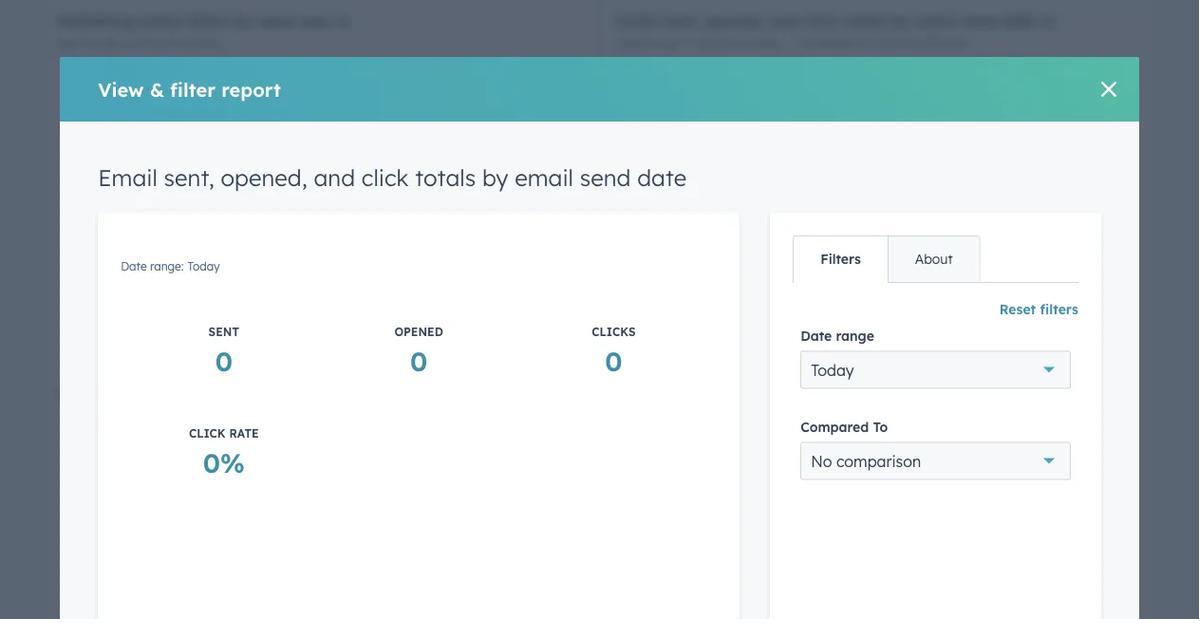 Task type: vqa. For each thing, say whether or not it's contained in the screenshot.
topmost Compared
yes



Task type: describe. For each thing, give the bounding box(es) containing it.
the inside email sent, opened, and click totals by email send date element
[[698, 36, 715, 50]]

social
[[152, 383, 196, 402]]

clicks
[[82, 383, 124, 402]]

click for the 0% button within the email sent, opened, and click totals by email send date element
[[673, 203, 710, 218]]

1 horizontal spatial email
[[515, 163, 574, 192]]

3 30 from the left
[[925, 36, 938, 50]]

any
[[283, 193, 306, 210]]

reset
[[1000, 301, 1037, 318]]

0 horizontal spatial today
[[188, 259, 220, 274]]

marketing email totals by open rate element
[[46, 0, 596, 361]]

2 vertical spatial rate
[[229, 427, 259, 441]]

365 inside ad clicks by social network element
[[182, 408, 201, 423]]

0 vertical spatial send
[[962, 11, 997, 30]]

compared for compared to
[[801, 419, 870, 435]]

date inside ad clicks by social network element
[[57, 408, 83, 423]]

days inside ad clicks by social network element
[[204, 408, 229, 423]]

0 horizontal spatial clicks 0
[[592, 325, 636, 378]]

marketing
[[57, 11, 135, 30]]

last inside new contact conversions from ads element
[[719, 408, 738, 423]]

filter
[[170, 77, 216, 101]]

emails
[[309, 193, 350, 210]]

clicks for the 0% button within the email sent, opened, and click totals by email send date element
[[1030, 102, 1074, 116]]

0 vertical spatial email
[[617, 11, 660, 30]]

0% button inside email sent, opened, and click totals by email send date element
[[687, 221, 729, 257]]

opened for the 0% button within the email sent, opened, and click totals by email send date element
[[856, 102, 905, 116]]

0 horizontal spatial date
[[638, 163, 687, 192]]

1 horizontal spatial sent
[[693, 102, 724, 116]]

ad clicks by social network
[[57, 383, 263, 402]]

0 vertical spatial date
[[1002, 11, 1036, 30]]

clicks 0 inside email sent, opened, and click totals by email send date element
[[1030, 102, 1074, 154]]

0 horizontal spatial sent
[[209, 325, 239, 339]]

date range: in the last 30 days inside email sent, opened, and click totals by email send date element
[[617, 36, 783, 50]]

ads
[[853, 383, 880, 402]]

view & filter report
[[98, 77, 281, 101]]

2 horizontal spatial email
[[915, 11, 957, 30]]

days inside new contact conversions from ads element
[[763, 408, 789, 423]]

365 inside new contact conversions from ads element
[[741, 408, 760, 423]]

2 30 from the left
[[741, 36, 754, 50]]

1 vertical spatial opened,
[[221, 163, 308, 192]]

1 vertical spatial email sent, opened, and click totals by email send date
[[98, 163, 687, 192]]

&
[[150, 77, 164, 101]]

1 horizontal spatial opened,
[[705, 11, 766, 30]]

frequency: monthly
[[805, 408, 910, 423]]

tab list containing filters
[[793, 236, 981, 283]]

to
[[873, 419, 888, 435]]

compared to: previous 30 days
[[799, 36, 967, 50]]

1 vertical spatial opened 0
[[395, 325, 444, 378]]

contact
[[655, 383, 712, 402]]

1 vertical spatial sent,
[[164, 163, 215, 192]]

click rate 0% for the 0% button to the bottom
[[189, 427, 259, 479]]

range: inside marketing email totals by open rate element
[[86, 36, 120, 50]]

ad
[[57, 383, 77, 402]]

to
[[354, 193, 367, 210]]

date range: today
[[121, 259, 220, 274]]

the inside new contact conversions from ads element
[[698, 408, 715, 423]]

sent 0 inside email sent, opened, and click totals by email send date element
[[693, 102, 724, 154]]

today button
[[801, 351, 1071, 389]]



Task type: locate. For each thing, give the bounding box(es) containing it.
days inside marketing email totals by open rate element
[[198, 36, 223, 50]]

1 horizontal spatial click rate 0%
[[673, 203, 743, 256]]

view
[[98, 77, 144, 101]]

range:
[[86, 36, 120, 50], [646, 36, 680, 50], [150, 259, 184, 274], [86, 408, 120, 423]]

clicks 0
[[1030, 102, 1074, 154], [592, 325, 636, 378]]

1 date range: in the last 30 days from the left
[[57, 36, 223, 50]]

compared to
[[801, 419, 888, 435]]

1 vertical spatial email
[[98, 163, 158, 192]]

0 horizontal spatial send
[[580, 163, 631, 192]]

1 vertical spatial send
[[580, 163, 631, 192]]

dialog containing 0
[[60, 57, 1140, 619]]

1 horizontal spatial report
[[370, 193, 409, 210]]

date
[[57, 36, 83, 50], [617, 36, 643, 50], [121, 259, 147, 274], [801, 327, 832, 344], [57, 408, 83, 423]]

1 365 from the left
[[182, 408, 201, 423]]

email
[[139, 11, 182, 30], [915, 11, 957, 30], [515, 163, 574, 192]]

1 horizontal spatial sent,
[[664, 11, 700, 30]]

1 horizontal spatial and
[[770, 11, 799, 30]]

date range
[[801, 327, 875, 344]]

0 horizontal spatial rate
[[229, 427, 259, 441]]

1 horizontal spatial date
[[1002, 11, 1036, 30]]

0 horizontal spatial sent,
[[164, 163, 215, 192]]

1 vertical spatial 0%
[[203, 446, 245, 479]]

click for the 0% button to the bottom
[[189, 427, 226, 441]]

0 vertical spatial opened,
[[705, 11, 766, 30]]

frequency:
[[805, 408, 864, 423]]

click rate 0% for the 0% button within the email sent, opened, and click totals by email send date element
[[673, 203, 743, 256]]

0 vertical spatial click
[[804, 11, 839, 30]]

about link
[[888, 237, 980, 282]]

today inside popup button
[[811, 361, 854, 380]]

365
[[182, 408, 201, 423], [741, 408, 760, 423]]

click rate 0% inside email sent, opened, and click totals by email send date element
[[673, 203, 743, 256]]

1 horizontal spatial rate
[[300, 11, 331, 30]]

0 vertical spatial 0% button
[[687, 221, 729, 257]]

report inside dialog
[[221, 77, 281, 101]]

send
[[962, 11, 997, 30], [580, 163, 631, 192]]

2 horizontal spatial totals
[[843, 11, 887, 30]]

0 vertical spatial rate
[[300, 11, 331, 30]]

clicks inside email sent, opened, and click totals by email send date element
[[1030, 102, 1074, 116]]

compared left to: at the right top of page
[[799, 36, 856, 50]]

last inside ad clicks by social network element
[[159, 408, 178, 423]]

0 vertical spatial email sent, opened, and click totals by email send date
[[617, 11, 1036, 30]]

opened
[[856, 102, 905, 116], [395, 325, 444, 339]]

rate inside email sent, opened, and click totals by email send date element
[[714, 203, 743, 218]]

1 horizontal spatial clicks
[[1030, 102, 1074, 116]]

tab list
[[793, 236, 981, 283]]

30 inside marketing email totals by open rate element
[[182, 36, 195, 50]]

click
[[673, 203, 710, 218], [189, 427, 226, 441]]

conversions
[[717, 383, 807, 402]]

0 vertical spatial opened 0
[[856, 102, 905, 154]]

have
[[249, 193, 279, 210]]

about
[[916, 251, 953, 267]]

compared down from
[[801, 419, 870, 435]]

compared for compared to: previous 30 days
[[799, 36, 856, 50]]

1 horizontal spatial click
[[804, 11, 839, 30]]

0%
[[687, 223, 729, 256], [203, 446, 245, 479]]

totals left open in the left top of the page
[[186, 11, 230, 30]]

report right filter
[[221, 77, 281, 101]]

open
[[258, 11, 296, 30]]

report inside marketing email totals by open rate element
[[370, 193, 409, 210]]

30
[[182, 36, 195, 50], [741, 36, 754, 50], [925, 36, 938, 50]]

0 vertical spatial compared
[[799, 36, 856, 50]]

don't
[[213, 193, 245, 210]]

1 vertical spatial opened
[[395, 325, 444, 339]]

filters
[[821, 251, 861, 267]]

days
[[198, 36, 223, 50], [757, 36, 783, 50], [942, 36, 967, 50], [204, 408, 229, 423], [763, 408, 789, 423]]

email sent, opened, and click totals by email send date up to: at the right top of page
[[617, 11, 1036, 30]]

close image
[[1102, 82, 1117, 97]]

0 vertical spatial click rate 0%
[[673, 203, 743, 256]]

0 vertical spatial opened
[[856, 102, 905, 116]]

marketing email totals by open rate
[[57, 11, 331, 30]]

0 button
[[700, 120, 717, 156], [871, 120, 889, 156], [1043, 120, 1061, 156], [215, 343, 233, 379], [410, 343, 428, 379], [605, 343, 623, 379]]

0 horizontal spatial 365
[[182, 408, 201, 423]]

0 horizontal spatial clicks
[[592, 325, 636, 339]]

0 horizontal spatial opened,
[[221, 163, 308, 192]]

click
[[804, 11, 839, 30], [362, 163, 409, 192]]

1 horizontal spatial click
[[673, 203, 710, 218]]

0 horizontal spatial click
[[362, 163, 409, 192]]

0 vertical spatial today
[[188, 259, 220, 274]]

0 horizontal spatial opened
[[395, 325, 444, 339]]

1 horizontal spatial opened 0
[[856, 102, 905, 154]]

the inside ad clicks by social network element
[[139, 408, 156, 423]]

1 vertical spatial clicks
[[592, 325, 636, 339]]

1 horizontal spatial sent 0
[[693, 102, 724, 154]]

1 vertical spatial click
[[362, 163, 409, 192]]

1 vertical spatial compared
[[801, 419, 870, 435]]

1 horizontal spatial 365
[[741, 408, 760, 423]]

1 vertical spatial sent 0
[[209, 325, 239, 378]]

1 vertical spatial clicks 0
[[592, 325, 636, 378]]

filters
[[1041, 301, 1079, 318]]

in the last 365 days
[[683, 408, 789, 423]]

sent 0
[[693, 102, 724, 154], [209, 325, 239, 378]]

the inside marketing email totals by open rate element
[[139, 36, 156, 50]]

1 vertical spatial report
[[370, 193, 409, 210]]

no
[[811, 452, 833, 471]]

1 30 from the left
[[182, 36, 195, 50]]

network
[[201, 383, 263, 402]]

0 horizontal spatial email
[[139, 11, 182, 30]]

0 horizontal spatial 0%
[[203, 446, 245, 479]]

totals
[[186, 11, 230, 30], [843, 11, 887, 30], [415, 163, 476, 192]]

range
[[836, 327, 875, 344]]

2 date range: in the last 30 days from the left
[[617, 36, 783, 50]]

and
[[770, 11, 799, 30], [314, 163, 355, 192]]

1 vertical spatial sent
[[209, 325, 239, 339]]

date range: in the last 30 days inside marketing email totals by open rate element
[[57, 36, 223, 50]]

click up compared to: previous 30 days
[[804, 11, 839, 30]]

365 down social
[[182, 408, 201, 423]]

to:
[[859, 36, 873, 50]]

ad clicks by social network element
[[46, 370, 596, 619]]

0 vertical spatial sent 0
[[693, 102, 724, 154]]

clicks
[[1030, 102, 1074, 116], [592, 325, 636, 339]]

compared inside email sent, opened, and click totals by email send date element
[[799, 36, 856, 50]]

reset filters button
[[1000, 298, 1079, 321]]

0 vertical spatial sent,
[[664, 11, 700, 30]]

today up from
[[811, 361, 854, 380]]

1 horizontal spatial date range: in the last 30 days
[[617, 36, 783, 50]]

range: inside email sent, opened, and click totals by email send date element
[[646, 36, 680, 50]]

0 horizontal spatial 0% button
[[203, 445, 245, 481]]

click rate 0%
[[673, 203, 743, 256], [189, 427, 259, 479]]

date range: in the last 30 days
[[57, 36, 223, 50], [617, 36, 783, 50]]

new contact conversions from ads element
[[605, 370, 1155, 619]]

1 vertical spatial today
[[811, 361, 854, 380]]

you
[[186, 193, 210, 210]]

filters link
[[794, 237, 888, 282]]

0 horizontal spatial click rate 0%
[[189, 427, 259, 479]]

reset filters
[[1000, 301, 1079, 318]]

dialog
[[60, 57, 1140, 619]]

email
[[617, 11, 660, 30], [98, 163, 158, 192]]

last
[[159, 36, 178, 50], [719, 36, 738, 50], [159, 408, 178, 423], [719, 408, 738, 423]]

1 vertical spatial rate
[[714, 203, 743, 218]]

email sent, opened, and click totals by email send date
[[617, 11, 1036, 30], [98, 163, 687, 192]]

1 vertical spatial click rate 0%
[[189, 427, 259, 479]]

0 horizontal spatial email
[[98, 163, 158, 192]]

0 horizontal spatial opened 0
[[395, 325, 444, 378]]

0 vertical spatial click
[[673, 203, 710, 218]]

0 horizontal spatial sent 0
[[209, 325, 239, 378]]

0 horizontal spatial totals
[[186, 11, 230, 30]]

0% inside email sent, opened, and click totals by email send date element
[[687, 223, 729, 256]]

0 horizontal spatial click
[[189, 427, 226, 441]]

on
[[413, 193, 429, 210]]

1 horizontal spatial today
[[811, 361, 854, 380]]

365 down new contact conversions from ads
[[741, 408, 760, 423]]

in inside email sent, opened, and click totals by email send date element
[[683, 36, 695, 50]]

sent
[[693, 102, 724, 116], [209, 325, 239, 339]]

0% button
[[687, 221, 729, 257], [203, 445, 245, 481]]

new
[[617, 383, 650, 402]]

0 vertical spatial clicks 0
[[1030, 102, 1074, 154]]

2 365 from the left
[[741, 408, 760, 423]]

date inside marketing email totals by open rate element
[[57, 36, 83, 50]]

today down you
[[188, 259, 220, 274]]

previous
[[877, 36, 922, 50]]

0 horizontal spatial 30
[[182, 36, 195, 50]]

1 horizontal spatial 0%
[[687, 223, 729, 256]]

sent,
[[664, 11, 700, 30], [164, 163, 215, 192]]

1 vertical spatial date
[[638, 163, 687, 192]]

email sent, opened, and click totals by email send date up on
[[98, 163, 687, 192]]

compared
[[799, 36, 856, 50], [801, 419, 870, 435]]

0 horizontal spatial report
[[221, 77, 281, 101]]

1 horizontal spatial email
[[617, 11, 660, 30]]

0 horizontal spatial date range: in the last 30 days
[[57, 36, 223, 50]]

monthly
[[867, 408, 910, 423]]

email sent, opened, and click totals by email send date element
[[605, 0, 1155, 361]]

click up 'to'
[[362, 163, 409, 192]]

report
[[221, 77, 281, 101], [370, 193, 409, 210]]

date
[[1002, 11, 1036, 30], [638, 163, 687, 192]]

1 vertical spatial click
[[189, 427, 226, 441]]

the
[[139, 36, 156, 50], [698, 36, 715, 50], [139, 408, 156, 423], [698, 408, 715, 423]]

1 horizontal spatial 30
[[741, 36, 754, 50]]

2 horizontal spatial rate
[[714, 203, 743, 218]]

1 horizontal spatial totals
[[415, 163, 476, 192]]

range: inside ad clicks by social network element
[[86, 408, 120, 423]]

opened,
[[705, 11, 766, 30], [221, 163, 308, 192]]

in inside ad clicks by social network element
[[124, 408, 136, 423]]

0
[[700, 121, 717, 154], [871, 121, 889, 154], [1043, 121, 1061, 154], [215, 344, 233, 378], [410, 344, 428, 378], [605, 344, 623, 378]]

date range: in the last 365 days
[[57, 408, 229, 423]]

comparison
[[837, 452, 922, 471]]

opened 0 inside email sent, opened, and click totals by email send date element
[[856, 102, 905, 154]]

totals up yet.
[[415, 163, 476, 192]]

clicks for the 0% button to the bottom
[[592, 325, 636, 339]]

opened for the 0% button to the bottom
[[395, 325, 444, 339]]

0 vertical spatial sent
[[693, 102, 724, 116]]

in
[[124, 36, 136, 50], [683, 36, 695, 50], [124, 408, 136, 423], [683, 408, 695, 423]]

1 horizontal spatial clicks 0
[[1030, 102, 1074, 154]]

report right 'to'
[[370, 193, 409, 210]]

click inside email sent, opened, and click totals by email send date element
[[673, 203, 710, 218]]

1 horizontal spatial send
[[962, 11, 997, 30]]

opened 0
[[856, 102, 905, 154], [395, 325, 444, 378]]

new contact conversions from ads
[[617, 383, 880, 402]]

yet.
[[432, 193, 455, 210]]

1 horizontal spatial opened
[[856, 102, 905, 116]]

you don't have any emails to report on yet.
[[186, 193, 455, 210]]

from
[[812, 383, 848, 402]]

1 vertical spatial 0% button
[[203, 445, 245, 481]]

today
[[188, 259, 220, 274], [811, 361, 854, 380]]

1 horizontal spatial 0% button
[[687, 221, 729, 257]]

totals up to: at the right top of page
[[843, 11, 887, 30]]

0 vertical spatial report
[[221, 77, 281, 101]]

no comparison
[[811, 452, 922, 471]]

by
[[234, 11, 253, 30], [891, 11, 910, 30], [482, 163, 509, 192], [129, 383, 147, 402]]

last inside email sent, opened, and click totals by email send date element
[[719, 36, 738, 50]]

0 vertical spatial clicks
[[1030, 102, 1074, 116]]

no comparison button
[[801, 442, 1071, 480]]

in inside new contact conversions from ads element
[[683, 408, 695, 423]]

0 horizontal spatial and
[[314, 163, 355, 192]]

last inside marketing email totals by open rate element
[[159, 36, 178, 50]]

0 vertical spatial and
[[770, 11, 799, 30]]

0 vertical spatial 0%
[[687, 223, 729, 256]]

2 horizontal spatial 30
[[925, 36, 938, 50]]

1 vertical spatial and
[[314, 163, 355, 192]]

rate
[[300, 11, 331, 30], [714, 203, 743, 218], [229, 427, 259, 441]]



